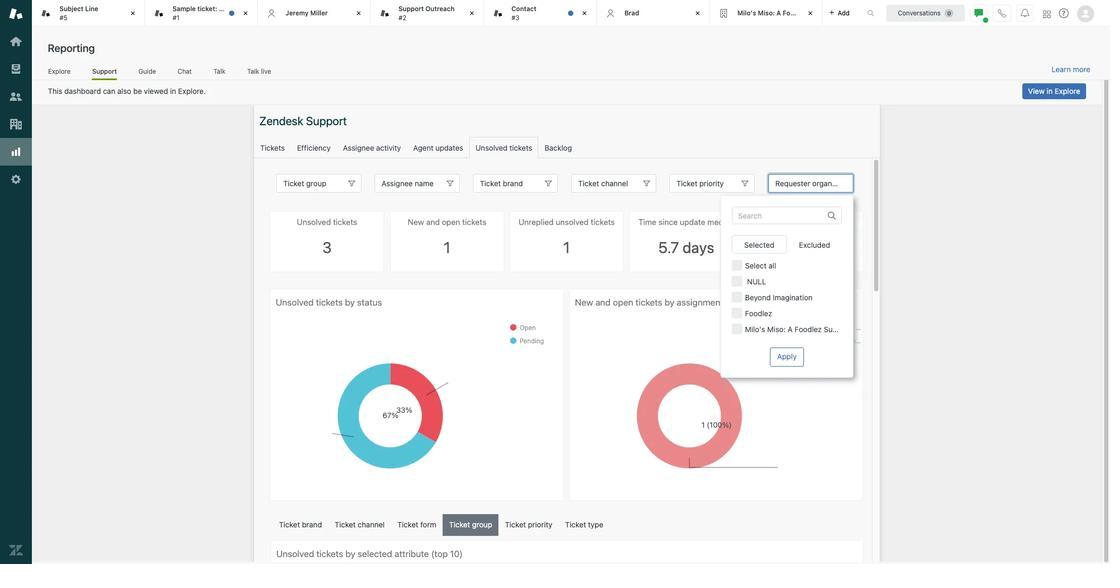 Task type: describe. For each thing, give the bounding box(es) containing it.
learn more
[[1052, 65, 1091, 74]]

get started image
[[9, 35, 23, 48]]

#1
[[173, 14, 180, 22]]

tabs tab list
[[32, 0, 856, 27]]

subject line #5
[[60, 5, 98, 22]]

close image inside tab
[[127, 8, 138, 19]]

#3
[[512, 14, 520, 22]]

sample
[[173, 5, 196, 13]]

talk live
[[247, 67, 271, 75]]

views image
[[9, 62, 23, 76]]

the
[[236, 5, 247, 13]]

viewed
[[144, 87, 168, 96]]

jeremy miller tab
[[258, 0, 371, 27]]

this
[[48, 87, 62, 96]]

button displays agent's chat status as online. image
[[975, 9, 983, 17]]

tab containing subject line
[[32, 0, 145, 27]]

tab containing sample ticket: meet the ticket
[[145, 0, 266, 27]]

tab containing contact
[[484, 0, 597, 27]]

conversations
[[898, 9, 941, 17]]

chat link
[[177, 67, 192, 79]]

dashboard
[[64, 87, 101, 96]]

explore.
[[178, 87, 206, 96]]

be
[[133, 87, 142, 96]]

foodlez
[[783, 9, 808, 17]]

tab containing support outreach
[[371, 0, 484, 27]]

explore link
[[48, 67, 71, 79]]

ticket
[[248, 5, 266, 13]]

chat
[[178, 67, 192, 75]]

a
[[777, 9, 781, 17]]

customers image
[[9, 90, 23, 104]]

reporting image
[[9, 145, 23, 159]]

milo's miso: a foodlez subsidiary
[[738, 9, 843, 17]]

explore inside "button"
[[1055, 87, 1080, 96]]

#2
[[399, 14, 406, 22]]

miller
[[310, 9, 328, 17]]

talk for talk live
[[247, 67, 259, 75]]

1 in from the left
[[170, 87, 176, 96]]

talk link
[[213, 67, 226, 79]]

zendesk products image
[[1043, 10, 1051, 18]]

1 close image from the left
[[240, 8, 251, 19]]



Task type: locate. For each thing, give the bounding box(es) containing it.
support up can
[[92, 67, 117, 75]]

jeremy miller
[[286, 9, 328, 17]]

outreach
[[426, 5, 455, 13]]

contact #3
[[512, 5, 536, 22]]

close image left milo's
[[692, 8, 703, 19]]

learn
[[1052, 65, 1071, 74]]

get help image
[[1059, 9, 1069, 18]]

2 talk from the left
[[247, 67, 259, 75]]

0 horizontal spatial explore
[[48, 67, 71, 75]]

#5
[[60, 14, 67, 22]]

1 horizontal spatial talk
[[247, 67, 259, 75]]

2 close image from the left
[[466, 8, 477, 19]]

zendesk image
[[9, 544, 23, 558]]

talk for talk
[[213, 67, 225, 75]]

learn more link
[[1052, 65, 1091, 74]]

talk inside talk link
[[213, 67, 225, 75]]

in inside "button"
[[1047, 87, 1053, 96]]

0 vertical spatial support
[[399, 5, 424, 13]]

main element
[[0, 0, 32, 565]]

in right view
[[1047, 87, 1053, 96]]

talk inside talk live link
[[247, 67, 259, 75]]

also
[[117, 87, 131, 96]]

live
[[261, 67, 271, 75]]

ticket:
[[197, 5, 217, 13]]

view
[[1028, 87, 1045, 96]]

support outreach #2
[[399, 5, 455, 22]]

admin image
[[9, 173, 23, 187]]

milo's miso: a foodlez subsidiary tab
[[710, 0, 843, 27]]

close image inside jeremy miller tab
[[353, 8, 364, 19]]

notifications image
[[1021, 9, 1029, 17]]

reporting
[[48, 42, 95, 54]]

explore
[[48, 67, 71, 75], [1055, 87, 1080, 96]]

3 tab from the left
[[371, 0, 484, 27]]

miso:
[[758, 9, 775, 17]]

zendesk support image
[[9, 7, 23, 21]]

talk left live at the left of page
[[247, 67, 259, 75]]

close image right meet
[[240, 8, 251, 19]]

4 close image from the left
[[805, 8, 816, 19]]

talk
[[213, 67, 225, 75], [247, 67, 259, 75]]

add button
[[823, 0, 856, 26]]

sample ticket: meet the ticket #1
[[173, 5, 266, 22]]

brad tab
[[597, 0, 710, 27]]

1 vertical spatial explore
[[1055, 87, 1080, 96]]

close image right outreach
[[466, 8, 477, 19]]

this dashboard can also be viewed in explore.
[[48, 87, 206, 96]]

close image inside milo's miso: a foodlez subsidiary tab
[[805, 8, 816, 19]]

subject
[[60, 5, 83, 13]]

support link
[[92, 67, 117, 80]]

close image inside the 'brad' tab
[[692, 8, 703, 19]]

close image for jeremy miller
[[353, 8, 364, 19]]

contact
[[512, 5, 536, 13]]

milo's
[[738, 9, 756, 17]]

in right viewed
[[170, 87, 176, 96]]

more
[[1073, 65, 1091, 74]]

1 horizontal spatial explore
[[1055, 87, 1080, 96]]

support for support
[[92, 67, 117, 75]]

in
[[170, 87, 176, 96], [1047, 87, 1053, 96]]

explore down learn more link
[[1055, 87, 1080, 96]]

1 horizontal spatial support
[[399, 5, 424, 13]]

tab
[[32, 0, 145, 27], [145, 0, 266, 27], [371, 0, 484, 27], [484, 0, 597, 27]]

close image
[[240, 8, 251, 19], [466, 8, 477, 19], [579, 8, 590, 19], [805, 8, 816, 19]]

close image right line
[[127, 8, 138, 19]]

1 talk from the left
[[213, 67, 225, 75]]

explore up this
[[48, 67, 71, 75]]

talk right "chat"
[[213, 67, 225, 75]]

can
[[103, 87, 115, 96]]

close image right the miller on the left of the page
[[353, 8, 364, 19]]

guide
[[138, 67, 156, 75]]

1 horizontal spatial in
[[1047, 87, 1053, 96]]

2 tab from the left
[[145, 0, 266, 27]]

conversations button
[[886, 5, 965, 22]]

close image for brad
[[692, 8, 703, 19]]

add
[[838, 9, 850, 17]]

0 horizontal spatial talk
[[213, 67, 225, 75]]

1 vertical spatial support
[[92, 67, 117, 75]]

4 tab from the left
[[484, 0, 597, 27]]

jeremy
[[286, 9, 309, 17]]

0 vertical spatial explore
[[48, 67, 71, 75]]

support for support outreach #2
[[399, 5, 424, 13]]

support inside support outreach #2
[[399, 5, 424, 13]]

1 tab from the left
[[32, 0, 145, 27]]

close image left add popup button
[[805, 8, 816, 19]]

organizations image
[[9, 117, 23, 131]]

support up #2
[[399, 5, 424, 13]]

view in explore button
[[1022, 83, 1086, 99]]

3 close image from the left
[[579, 8, 590, 19]]

2 close image from the left
[[353, 8, 364, 19]]

line
[[85, 5, 98, 13]]

support
[[399, 5, 424, 13], [92, 67, 117, 75]]

0 horizontal spatial in
[[170, 87, 176, 96]]

close image left brad
[[579, 8, 590, 19]]

1 close image from the left
[[127, 8, 138, 19]]

0 horizontal spatial support
[[92, 67, 117, 75]]

2 in from the left
[[1047, 87, 1053, 96]]

2 horizontal spatial close image
[[692, 8, 703, 19]]

view in explore
[[1028, 87, 1080, 96]]

subsidiary
[[809, 9, 843, 17]]

0 horizontal spatial close image
[[127, 8, 138, 19]]

3 close image from the left
[[692, 8, 703, 19]]

talk live link
[[247, 67, 272, 79]]

1 horizontal spatial close image
[[353, 8, 364, 19]]

guide link
[[138, 67, 156, 79]]

meet
[[219, 5, 235, 13]]

brad
[[625, 9, 639, 17]]

close image
[[127, 8, 138, 19], [353, 8, 364, 19], [692, 8, 703, 19]]



Task type: vqa. For each thing, say whether or not it's contained in the screenshot.
This dashboard can also be viewed in Explore.
yes



